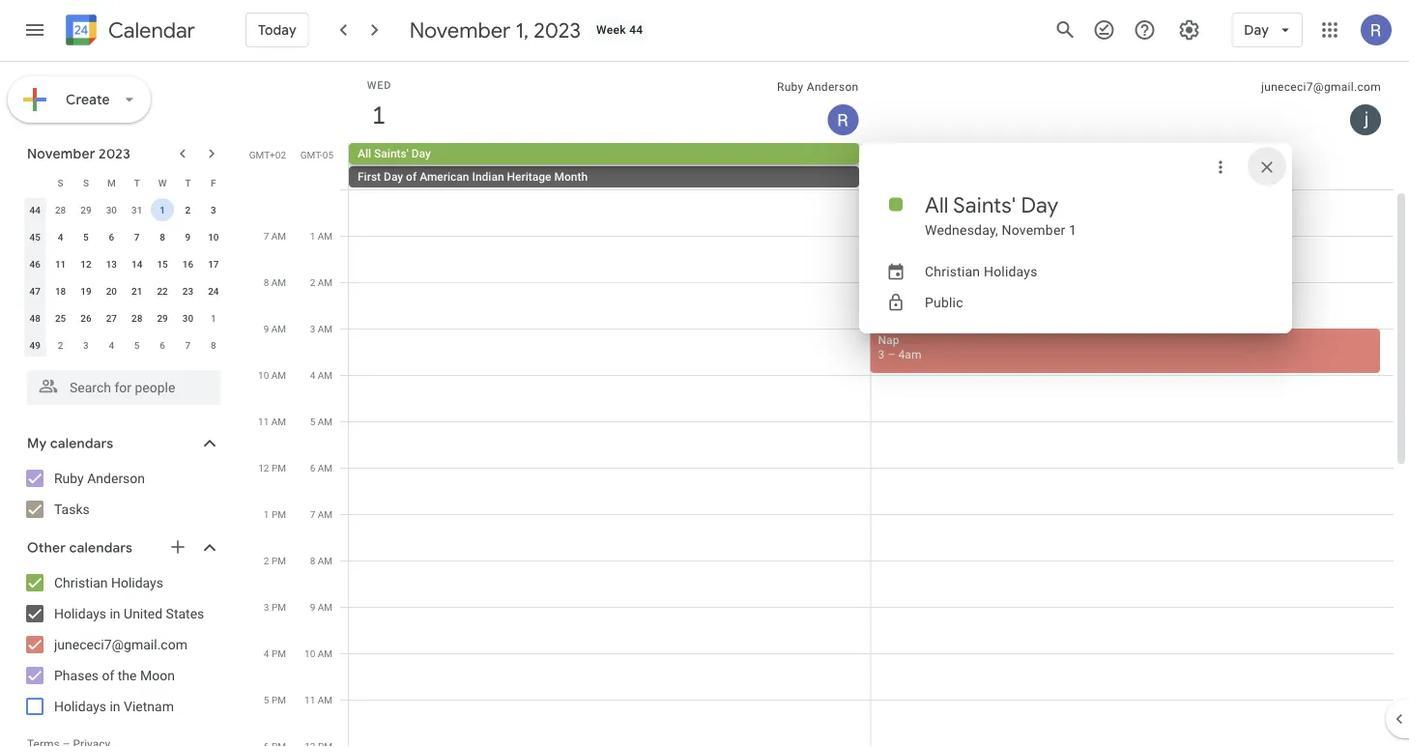 Task type: vqa. For each thing, say whether or not it's contained in the screenshot.
2 cell
no



Task type: locate. For each thing, give the bounding box(es) containing it.
october 28 element
[[49, 198, 72, 221]]

7 right 1 pm
[[310, 509, 315, 520]]

1 horizontal spatial all
[[925, 191, 949, 218]]

9 left 10 element
[[185, 231, 191, 243]]

1 vertical spatial anderson
[[87, 470, 145, 486]]

44 right week
[[629, 23, 643, 37]]

2 horizontal spatial 9
[[310, 601, 315, 613]]

12 up 1 pm
[[258, 462, 269, 474]]

0 horizontal spatial ruby anderson
[[54, 470, 145, 486]]

day inside dropdown button
[[1245, 21, 1269, 39]]

cell containing nap
[[871, 189, 1394, 747]]

1 vertical spatial 6
[[160, 339, 165, 351]]

6 for 6 am
[[310, 462, 315, 474]]

0 horizontal spatial 30
[[106, 204, 117, 216]]

2 for december 2 element
[[58, 339, 63, 351]]

8
[[160, 231, 165, 243], [264, 276, 269, 288], [211, 339, 216, 351], [310, 555, 315, 567]]

all up wednesday,
[[925, 191, 949, 218]]

9
[[185, 231, 191, 243], [264, 323, 269, 335], [310, 601, 315, 613]]

0 vertical spatial 10 am
[[258, 369, 286, 381]]

1 inside cell
[[160, 204, 165, 216]]

am
[[271, 230, 286, 242], [318, 230, 333, 242], [271, 276, 286, 288], [318, 276, 333, 288], [271, 323, 286, 335], [318, 323, 333, 335], [271, 369, 286, 381], [318, 369, 333, 381], [271, 416, 286, 427], [318, 416, 333, 427], [318, 462, 333, 474], [318, 509, 333, 520], [318, 555, 333, 567], [318, 601, 333, 613], [318, 648, 333, 659], [318, 694, 333, 706]]

29 element
[[151, 306, 174, 330]]

3 down 2 am
[[310, 323, 315, 335]]

2 s from the left
[[83, 177, 89, 189]]

am left 5 am
[[271, 416, 286, 427]]

holidays in united states
[[54, 606, 204, 622]]

29 right 28 element
[[157, 312, 168, 324]]

3 left the december 4 element at the top left
[[83, 339, 89, 351]]

pm down 4 pm
[[272, 694, 286, 706]]

30 right 29 element
[[182, 312, 193, 324]]

10 inside row
[[208, 231, 219, 243]]

11 up 12 pm
[[258, 416, 269, 427]]

row containing all saints' day
[[340, 143, 1410, 189]]

2 vertical spatial 10
[[305, 648, 315, 659]]

19 element
[[74, 279, 98, 303]]

4 for 4 pm
[[264, 648, 269, 659]]

pm up 4 pm
[[272, 601, 286, 613]]

calendars for my calendars
[[50, 435, 113, 452]]

first
[[358, 170, 381, 184]]

29 right 'october 28' element
[[80, 204, 91, 216]]

wednesday, november 1 element
[[357, 93, 401, 137]]

3 pm from the top
[[272, 555, 286, 567]]

indian
[[472, 170, 504, 184]]

2 horizontal spatial 10
[[305, 648, 315, 659]]

christian
[[925, 263, 981, 279], [54, 575, 108, 591]]

0 horizontal spatial s
[[58, 177, 63, 189]]

2 in from the top
[[110, 698, 120, 714]]

row containing 48
[[22, 305, 226, 332]]

s left m
[[83, 177, 89, 189]]

1 vertical spatial ruby anderson
[[54, 470, 145, 486]]

11 am right "5 pm"
[[305, 694, 333, 706]]

december 6 element
[[151, 334, 174, 357]]

9 am left 3 am
[[264, 323, 286, 335]]

47
[[29, 285, 40, 297]]

3 inside nap 3 – 4am
[[878, 348, 885, 361]]

10 am right 4 pm
[[305, 648, 333, 659]]

am left 3 am
[[271, 323, 286, 335]]

None search field
[[0, 363, 240, 405]]

wed 1
[[367, 79, 392, 131]]

holidays down the 'all saints' day wednesday, november 1'
[[984, 263, 1038, 279]]

0 vertical spatial 9
[[185, 231, 191, 243]]

26 element
[[74, 306, 98, 330]]

1 vertical spatial ruby
[[54, 470, 84, 486]]

am left 1 am
[[271, 230, 286, 242]]

anderson inside my calendars list
[[87, 470, 145, 486]]

2 horizontal spatial 6
[[310, 462, 315, 474]]

28 left october 29 element at the top of page
[[55, 204, 66, 216]]

1 horizontal spatial ruby anderson
[[777, 80, 859, 94]]

1 pm
[[264, 509, 286, 520]]

s
[[58, 177, 63, 189], [83, 177, 89, 189]]

christian holidays down other calendars dropdown button
[[54, 575, 163, 591]]

1 vertical spatial in
[[110, 698, 120, 714]]

5
[[83, 231, 89, 243], [134, 339, 140, 351], [310, 416, 315, 427], [264, 694, 269, 706]]

8 am right 2 pm
[[310, 555, 333, 567]]

0 vertical spatial 28
[[55, 204, 66, 216]]

3 left –
[[878, 348, 885, 361]]

all inside the 'all saints' day wednesday, november 1'
[[925, 191, 949, 218]]

tasks
[[54, 501, 90, 517]]

1 horizontal spatial 29
[[157, 312, 168, 324]]

united
[[124, 606, 163, 622]]

0 vertical spatial ruby
[[777, 80, 804, 94]]

1 vertical spatial 8 am
[[310, 555, 333, 567]]

2 left december 3 element
[[58, 339, 63, 351]]

christian inside other calendars list
[[54, 575, 108, 591]]

pm for 2 pm
[[272, 555, 286, 567]]

2 up 3 pm
[[264, 555, 269, 567]]

nap
[[878, 333, 900, 347]]

pm
[[272, 462, 286, 474], [272, 509, 286, 520], [272, 555, 286, 567], [272, 601, 286, 613], [272, 648, 286, 659], [272, 694, 286, 706]]

t
[[134, 177, 140, 189], [185, 177, 191, 189]]

pm for 5 pm
[[272, 694, 286, 706]]

1 horizontal spatial november
[[410, 16, 511, 44]]

12
[[80, 258, 91, 270], [258, 462, 269, 474]]

pm down 3 pm
[[272, 648, 286, 659]]

cell containing all saints' day
[[349, 143, 871, 189]]

1 t from the left
[[134, 177, 140, 189]]

1 vertical spatial 11
[[258, 416, 269, 427]]

november down "all saints' day" heading
[[1002, 222, 1066, 238]]

1 horizontal spatial 9 am
[[310, 601, 333, 613]]

wed
[[367, 79, 392, 91]]

holidays down phases
[[54, 698, 106, 714]]

holidays
[[984, 263, 1038, 279], [111, 575, 163, 591], [54, 606, 106, 622], [54, 698, 106, 714]]

december 7 element
[[176, 334, 200, 357]]

8 right 2 pm
[[310, 555, 315, 567]]

0 horizontal spatial 28
[[55, 204, 66, 216]]

christian up 'public'
[[925, 263, 981, 279]]

2
[[185, 204, 191, 216], [310, 276, 315, 288], [58, 339, 63, 351], [264, 555, 269, 567]]

1 horizontal spatial 44
[[629, 23, 643, 37]]

0 horizontal spatial 12
[[80, 258, 91, 270]]

of left "the"
[[102, 668, 114, 684]]

row containing 44
[[22, 196, 226, 223]]

28 for 'october 28' element
[[55, 204, 66, 216]]

december 1 element
[[202, 306, 225, 330]]

13
[[106, 258, 117, 270]]

am down 4 am
[[318, 416, 333, 427]]

1 horizontal spatial junececi7@gmail.com
[[1262, 80, 1382, 94]]

2 pm from the top
[[272, 509, 286, 520]]

10 am left 4 am
[[258, 369, 286, 381]]

calendar heading
[[104, 17, 195, 44]]

2 vertical spatial november
[[1002, 222, 1066, 238]]

0 horizontal spatial 11
[[55, 258, 66, 270]]

november for november 1, 2023
[[410, 16, 511, 44]]

junececi7@gmail.com up phases of the moon
[[54, 637, 187, 653]]

0 horizontal spatial t
[[134, 177, 140, 189]]

saints' inside 'all saints' day first day of american indian heritage month'
[[374, 147, 409, 160]]

all up the first
[[358, 147, 371, 160]]

0 vertical spatial saints'
[[374, 147, 409, 160]]

1 pm from the top
[[272, 462, 286, 474]]

11
[[55, 258, 66, 270], [258, 416, 269, 427], [305, 694, 315, 706]]

1 horizontal spatial 2023
[[534, 16, 581, 44]]

0 horizontal spatial saints'
[[374, 147, 409, 160]]

7
[[264, 230, 269, 242], [134, 231, 140, 243], [185, 339, 191, 351], [310, 509, 315, 520]]

cell
[[349, 143, 871, 189], [349, 189, 872, 747], [871, 189, 1394, 747]]

1 horizontal spatial 9
[[264, 323, 269, 335]]

3 am
[[310, 323, 333, 335]]

anderson
[[807, 80, 859, 94], [87, 470, 145, 486]]

1 horizontal spatial saints'
[[953, 191, 1016, 218]]

2023 right 1,
[[534, 16, 581, 44]]

10 am
[[258, 369, 286, 381], [305, 648, 333, 659]]

12 inside row
[[80, 258, 91, 270]]

t right w
[[185, 177, 191, 189]]

9 right 3 pm
[[310, 601, 315, 613]]

0 horizontal spatial 44
[[29, 204, 40, 216]]

calendars right my on the bottom left of the page
[[50, 435, 113, 452]]

1 vertical spatial 29
[[157, 312, 168, 324]]

christian down other calendars
[[54, 575, 108, 591]]

of inside other calendars list
[[102, 668, 114, 684]]

3 up 4 pm
[[264, 601, 269, 613]]

11 inside november 2023 grid
[[55, 258, 66, 270]]

ruby anderson
[[777, 80, 859, 94], [54, 470, 145, 486]]

0 vertical spatial 10
[[208, 231, 219, 243]]

11 right "5 pm"
[[305, 694, 315, 706]]

day inside the 'all saints' day wednesday, november 1'
[[1021, 191, 1059, 218]]

1 vertical spatial 9 am
[[310, 601, 333, 613]]

3
[[211, 204, 216, 216], [310, 323, 315, 335], [83, 339, 89, 351], [878, 348, 885, 361], [264, 601, 269, 613]]

11 am
[[258, 416, 286, 427], [305, 694, 333, 706]]

1 vertical spatial 9
[[264, 323, 269, 335]]

4 left december 5 "element"
[[109, 339, 114, 351]]

0 vertical spatial november
[[410, 16, 511, 44]]

junececi7@gmail.com inside other calendars list
[[54, 637, 187, 653]]

5 am
[[310, 416, 333, 427]]

pm up 3 pm
[[272, 555, 286, 567]]

christian holidays down wednesday,
[[925, 263, 1038, 279]]

6 pm from the top
[[272, 694, 286, 706]]

holidays in vietnam
[[54, 698, 174, 714]]

23
[[182, 285, 193, 297]]

all saints' day heading
[[925, 191, 1059, 218]]

1 vertical spatial november
[[27, 145, 95, 162]]

1 vertical spatial christian holidays
[[54, 575, 163, 591]]

20 element
[[100, 279, 123, 303]]

0 vertical spatial junececi7@gmail.com
[[1262, 80, 1382, 94]]

5 pm from the top
[[272, 648, 286, 659]]

junececi7@gmail.com down the day dropdown button
[[1262, 80, 1382, 94]]

10 up 17
[[208, 231, 219, 243]]

30
[[106, 204, 117, 216], [182, 312, 193, 324]]

3 pm
[[264, 601, 286, 613]]

0 vertical spatial 12
[[80, 258, 91, 270]]

30 right october 29 element at the top of page
[[106, 204, 117, 216]]

of left american
[[406, 170, 417, 184]]

1 vertical spatial of
[[102, 668, 114, 684]]

0 vertical spatial in
[[110, 606, 120, 622]]

0 vertical spatial christian holidays
[[925, 263, 1038, 279]]

pm for 1 pm
[[272, 509, 286, 520]]

–
[[888, 348, 896, 361]]

0 horizontal spatial christian holidays
[[54, 575, 163, 591]]

1 vertical spatial 11 am
[[305, 694, 333, 706]]

28 for 28 element
[[131, 312, 142, 324]]

1 horizontal spatial 6
[[160, 339, 165, 351]]

row containing nap
[[340, 189, 1394, 747]]

november
[[410, 16, 511, 44], [27, 145, 95, 162], [1002, 222, 1066, 238]]

1 horizontal spatial s
[[83, 177, 89, 189]]

day
[[1245, 21, 1269, 39], [412, 147, 431, 160], [384, 170, 403, 184], [1021, 191, 1059, 218]]

24
[[208, 285, 219, 297]]

am left 4 am
[[271, 369, 286, 381]]

0 horizontal spatial anderson
[[87, 470, 145, 486]]

0 vertical spatial 7 am
[[264, 230, 286, 242]]

1 vertical spatial 44
[[29, 204, 40, 216]]

pm for 12 pm
[[272, 462, 286, 474]]

nap 3 – 4am
[[878, 333, 922, 361]]

pm up 2 pm
[[272, 509, 286, 520]]

3 for 3 am
[[310, 323, 315, 335]]

5 inside december 5 "element"
[[134, 339, 140, 351]]

1 horizontal spatial anderson
[[807, 80, 859, 94]]

november left 1,
[[410, 16, 511, 44]]

5 left december 6 element
[[134, 339, 140, 351]]

12 inside 1 grid
[[258, 462, 269, 474]]

28 right "27" element
[[131, 312, 142, 324]]

other
[[27, 539, 66, 557]]

saints' inside the 'all saints' day wednesday, november 1'
[[953, 191, 1016, 218]]

states
[[166, 606, 204, 622]]

row group
[[22, 196, 226, 359]]

4 pm from the top
[[272, 601, 286, 613]]

0 horizontal spatial 8 am
[[264, 276, 286, 288]]

8 am left 2 am
[[264, 276, 286, 288]]

2 am
[[310, 276, 333, 288]]

10
[[208, 231, 219, 243], [258, 369, 269, 381], [305, 648, 315, 659]]

44 left 'october 28' element
[[29, 204, 40, 216]]

0 horizontal spatial christian
[[54, 575, 108, 591]]

am up 2 am
[[318, 230, 333, 242]]

junececi7@gmail.com
[[1262, 80, 1382, 94], [54, 637, 187, 653]]

2 down 1 am
[[310, 276, 315, 288]]

7 left "december 8" element
[[185, 339, 191, 351]]

1 vertical spatial 28
[[131, 312, 142, 324]]

row
[[340, 143, 1410, 189], [22, 169, 226, 196], [340, 189, 1394, 747], [22, 196, 226, 223], [22, 223, 226, 250], [22, 250, 226, 277], [22, 277, 226, 305], [22, 305, 226, 332], [22, 332, 226, 359]]

1 horizontal spatial 11
[[258, 416, 269, 427]]

17
[[208, 258, 219, 270]]

saints'
[[374, 147, 409, 160], [953, 191, 1016, 218]]

1 horizontal spatial 30
[[182, 312, 193, 324]]

0 horizontal spatial november
[[27, 145, 95, 162]]

0 horizontal spatial all
[[358, 147, 371, 160]]

0 vertical spatial 30
[[106, 204, 117, 216]]

6 up 13 element
[[109, 231, 114, 243]]

6 left december 7 element
[[160, 339, 165, 351]]

in down phases of the moon
[[110, 698, 120, 714]]

november inside the 'all saints' day wednesday, november 1'
[[1002, 222, 1066, 238]]

2 vertical spatial 9
[[310, 601, 315, 613]]

s up 'october 28' element
[[58, 177, 63, 189]]

calendars down the tasks
[[69, 539, 133, 557]]

1 in from the top
[[110, 606, 120, 622]]

12 for 12
[[80, 258, 91, 270]]

0 horizontal spatial ruby
[[54, 470, 84, 486]]

9 am
[[264, 323, 286, 335], [310, 601, 333, 613]]

27
[[106, 312, 117, 324]]

1 vertical spatial calendars
[[69, 539, 133, 557]]

4 up 5 am
[[310, 369, 315, 381]]

5 down october 29 element at the top of page
[[83, 231, 89, 243]]

6 right 12 pm
[[310, 462, 315, 474]]

1 vertical spatial christian
[[54, 575, 108, 591]]

0 horizontal spatial junececi7@gmail.com
[[54, 637, 187, 653]]

1 horizontal spatial t
[[185, 177, 191, 189]]

7 right 10 element
[[264, 230, 269, 242]]

10 right 4 pm
[[305, 648, 315, 659]]

5 for december 5 "element"
[[134, 339, 140, 351]]

row group containing 44
[[22, 196, 226, 359]]

0 vertical spatial calendars
[[50, 435, 113, 452]]

1 horizontal spatial 12
[[258, 462, 269, 474]]

5 pm
[[264, 694, 286, 706]]

0 horizontal spatial 2023
[[99, 145, 131, 162]]

0 vertical spatial ruby anderson
[[777, 80, 859, 94]]

7 am left 1 am
[[264, 230, 286, 242]]

row group inside november 2023 grid
[[22, 196, 226, 359]]

1 horizontal spatial 28
[[131, 312, 142, 324]]

0 horizontal spatial 29
[[80, 204, 91, 216]]

0 vertical spatial christian
[[925, 263, 981, 279]]

0 vertical spatial anderson
[[807, 80, 859, 94]]

4 for the december 4 element at the top left
[[109, 339, 114, 351]]

1 vertical spatial all
[[925, 191, 949, 218]]

saints' up wednesday,
[[953, 191, 1016, 218]]

week 44
[[597, 23, 643, 37]]

pm left 6 am
[[272, 462, 286, 474]]

calendar element
[[62, 11, 195, 53]]

44
[[629, 23, 643, 37], [29, 204, 40, 216]]

30 for october 30 element
[[106, 204, 117, 216]]

4 right 45
[[58, 231, 63, 243]]

6 inside 1 grid
[[310, 462, 315, 474]]

1 vertical spatial 12
[[258, 462, 269, 474]]

11 right 46
[[55, 258, 66, 270]]

0 horizontal spatial 11 am
[[258, 416, 286, 427]]

1 vertical spatial junececi7@gmail.com
[[54, 637, 187, 653]]

main drawer image
[[23, 18, 46, 42]]

november up 'october 28' element
[[27, 145, 95, 162]]

in left united
[[110, 606, 120, 622]]

1 inside wed 1
[[371, 99, 385, 131]]

21 element
[[125, 279, 149, 303]]

9 am right 3 pm
[[310, 601, 333, 613]]

5 down 4 pm
[[264, 694, 269, 706]]

all inside 'all saints' day first day of american indian heritage month'
[[358, 147, 371, 160]]

0 vertical spatial 11 am
[[258, 416, 286, 427]]

45
[[29, 231, 40, 243]]

28
[[55, 204, 66, 216], [131, 312, 142, 324]]

7 am right 1 pm
[[310, 509, 333, 520]]

saints' for all saints' day wednesday, november 1
[[953, 191, 1016, 218]]

29 for 29 element
[[157, 312, 168, 324]]

26
[[80, 312, 91, 324]]

4 down 3 pm
[[264, 648, 269, 659]]

1 vertical spatial 30
[[182, 312, 193, 324]]

saints' up the first
[[374, 147, 409, 160]]

12 right 11 element
[[80, 258, 91, 270]]

30 element
[[176, 306, 200, 330]]

1 vertical spatial 7 am
[[310, 509, 333, 520]]

9 right december 1 element
[[264, 323, 269, 335]]

1 vertical spatial saints'
[[953, 191, 1016, 218]]

1 vertical spatial 10 am
[[305, 648, 333, 659]]

12 pm
[[258, 462, 286, 474]]

t right m
[[134, 177, 140, 189]]

ruby inside 1 column header
[[777, 80, 804, 94]]

christian holidays
[[925, 263, 1038, 279], [54, 575, 163, 591]]

moon
[[140, 668, 175, 684]]

phases
[[54, 668, 99, 684]]

6 am
[[310, 462, 333, 474]]

2 vertical spatial 6
[[310, 462, 315, 474]]

0 vertical spatial 6
[[109, 231, 114, 243]]

25
[[55, 312, 66, 324]]



Task type: describe. For each thing, give the bounding box(es) containing it.
december 2 element
[[49, 334, 72, 357]]

1 horizontal spatial christian holidays
[[925, 263, 1038, 279]]

saints' for all saints' day first day of american indian heritage month
[[374, 147, 409, 160]]

today button
[[246, 7, 309, 53]]

0 horizontal spatial 10 am
[[258, 369, 286, 381]]

44 inside row
[[29, 204, 40, 216]]

all for all saints' day first day of american indian heritage month
[[358, 147, 371, 160]]

week
[[597, 23, 626, 37]]

ruby anderson inside 1 column header
[[777, 80, 859, 94]]

48
[[29, 312, 40, 324]]

4 pm
[[264, 648, 286, 659]]

3 for december 3 element
[[83, 339, 89, 351]]

holidays up united
[[111, 575, 163, 591]]

row containing 45
[[22, 223, 226, 250]]

1 grid
[[247, 62, 1410, 747]]

pm for 4 pm
[[272, 648, 286, 659]]

anderson inside 1 column header
[[807, 80, 859, 94]]

create button
[[8, 76, 151, 123]]

1 column header
[[349, 62, 872, 143]]

am down 1 am
[[318, 276, 333, 288]]

of inside 'all saints' day first day of american indian heritage month'
[[406, 170, 417, 184]]

14
[[131, 258, 142, 270]]

19
[[80, 285, 91, 297]]

other calendars list
[[4, 567, 240, 722]]

05
[[323, 149, 334, 160]]

row containing 47
[[22, 277, 226, 305]]

49
[[29, 339, 40, 351]]

2 vertical spatial 11
[[305, 694, 315, 706]]

other calendars button
[[4, 533, 240, 564]]

0 vertical spatial 44
[[629, 23, 643, 37]]

in for united
[[110, 606, 120, 622]]

25 element
[[49, 306, 72, 330]]

am down 5 am
[[318, 462, 333, 474]]

10 element
[[202, 225, 225, 248]]

1 cell
[[150, 196, 175, 223]]

5 for 5 am
[[310, 416, 315, 427]]

f
[[211, 177, 216, 189]]

first day of american indian heritage month button
[[349, 166, 859, 188]]

am right 4 pm
[[318, 648, 333, 659]]

m
[[107, 177, 116, 189]]

11 element
[[49, 252, 72, 276]]

wednesday,
[[925, 222, 999, 238]]

am right 2 pm
[[318, 555, 333, 567]]

12 for 12 pm
[[258, 462, 269, 474]]

am right "5 pm"
[[318, 694, 333, 706]]

8 right 24 element
[[264, 276, 269, 288]]

holidays up phases
[[54, 606, 106, 622]]

junececi7@gmail.com inside 1 grid
[[1262, 80, 1382, 94]]

5 for 5 pm
[[264, 694, 269, 706]]

15 element
[[151, 252, 174, 276]]

create
[[66, 91, 110, 108]]

1 inside the 'all saints' day wednesday, november 1'
[[1069, 222, 1077, 238]]

vietnam
[[124, 698, 174, 714]]

22
[[157, 285, 168, 297]]

2 t from the left
[[185, 177, 191, 189]]

2 for 2 am
[[310, 276, 315, 288]]

18 element
[[49, 279, 72, 303]]

am left 2 am
[[271, 276, 286, 288]]

cell for 1 column header
[[349, 189, 872, 747]]

december 3 element
[[74, 334, 98, 357]]

heritage
[[507, 170, 552, 184]]

am up 5 am
[[318, 369, 333, 381]]

12 element
[[74, 252, 98, 276]]

4 for 4 am
[[310, 369, 315, 381]]

13 element
[[100, 252, 123, 276]]

4 am
[[310, 369, 333, 381]]

december 5 element
[[125, 334, 149, 357]]

8 up 15 element
[[160, 231, 165, 243]]

17 element
[[202, 252, 225, 276]]

3 up 10 element
[[211, 204, 216, 216]]

18
[[55, 285, 66, 297]]

christian holidays inside other calendars list
[[54, 575, 163, 591]]

23 element
[[176, 279, 200, 303]]

2 for 2 pm
[[264, 555, 269, 567]]

1 vertical spatial 10
[[258, 369, 269, 381]]

calendar
[[108, 17, 195, 44]]

0 vertical spatial 2023
[[534, 16, 581, 44]]

8 right december 7 element
[[211, 339, 216, 351]]

am down 6 am
[[318, 509, 333, 520]]

add other calendars image
[[168, 538, 188, 557]]

row containing s
[[22, 169, 226, 196]]

my calendars list
[[4, 463, 240, 525]]

december 4 element
[[100, 334, 123, 357]]

all saints' day button
[[349, 143, 859, 164]]

phases of the moon
[[54, 668, 175, 684]]

22 element
[[151, 279, 174, 303]]

my
[[27, 435, 47, 452]]

all saints' day first day of american indian heritage month
[[358, 147, 588, 184]]

4am
[[899, 348, 922, 361]]

46
[[29, 258, 40, 270]]

21
[[131, 285, 142, 297]]

october 31 element
[[125, 198, 149, 221]]

7 down october 31 element
[[134, 231, 140, 243]]

1 horizontal spatial 10 am
[[305, 648, 333, 659]]

am down 2 am
[[318, 323, 333, 335]]

october 30 element
[[100, 198, 123, 221]]

27 element
[[100, 306, 123, 330]]

6 for december 6 element
[[160, 339, 165, 351]]

20
[[106, 285, 117, 297]]

1 am
[[310, 230, 333, 242]]

0 vertical spatial 8 am
[[264, 276, 286, 288]]

gmt+02
[[249, 149, 286, 160]]

november 2023
[[27, 145, 131, 162]]

my calendars button
[[4, 428, 240, 459]]

ruby inside my calendars list
[[54, 470, 84, 486]]

0 horizontal spatial 9 am
[[264, 323, 286, 335]]

all for all saints' day wednesday, november 1
[[925, 191, 949, 218]]

w
[[158, 177, 167, 189]]

ruby anderson inside my calendars list
[[54, 470, 145, 486]]

november for november 2023
[[27, 145, 95, 162]]

december 8 element
[[202, 334, 225, 357]]

other calendars
[[27, 539, 133, 557]]

pm for 3 pm
[[272, 601, 286, 613]]

16 element
[[176, 252, 200, 276]]

november 1, 2023
[[410, 16, 581, 44]]

all saints' day wednesday, november 1
[[925, 191, 1077, 238]]

row containing 49
[[22, 332, 226, 359]]

my calendars
[[27, 435, 113, 452]]

november 2023 grid
[[18, 169, 226, 359]]

1,
[[516, 16, 529, 44]]

Search for people text field
[[39, 370, 209, 405]]

9 inside november 2023 grid
[[185, 231, 191, 243]]

14 element
[[125, 252, 149, 276]]

public
[[925, 294, 964, 310]]

1 horizontal spatial 11 am
[[305, 694, 333, 706]]

1 s from the left
[[58, 177, 63, 189]]

2 right 1 cell
[[185, 204, 191, 216]]

24 element
[[202, 279, 225, 303]]

16
[[182, 258, 193, 270]]

today
[[258, 21, 297, 39]]

0 horizontal spatial 6
[[109, 231, 114, 243]]

15
[[157, 258, 168, 270]]

31
[[131, 204, 142, 216]]

month
[[554, 170, 588, 184]]

gmt-
[[300, 149, 323, 160]]

the
[[118, 668, 137, 684]]

28 element
[[125, 306, 149, 330]]

american
[[420, 170, 469, 184]]

1 horizontal spatial 7 am
[[310, 509, 333, 520]]

row containing 46
[[22, 250, 226, 277]]

cell for wednesday, november 1 element
[[349, 143, 871, 189]]

3 for 3 pm
[[264, 601, 269, 613]]

1 horizontal spatial 8 am
[[310, 555, 333, 567]]

1 horizontal spatial christian
[[925, 263, 981, 279]]

am right 3 pm
[[318, 601, 333, 613]]

calendars for other calendars
[[69, 539, 133, 557]]

in for vietnam
[[110, 698, 120, 714]]

gmt-05
[[300, 149, 334, 160]]

29 for october 29 element at the top of page
[[80, 204, 91, 216]]

30 for 30 element at the left top of the page
[[182, 312, 193, 324]]

settings menu image
[[1178, 18, 1201, 42]]

2 pm
[[264, 555, 286, 567]]

day button
[[1232, 7, 1303, 53]]

october 29 element
[[74, 198, 98, 221]]



